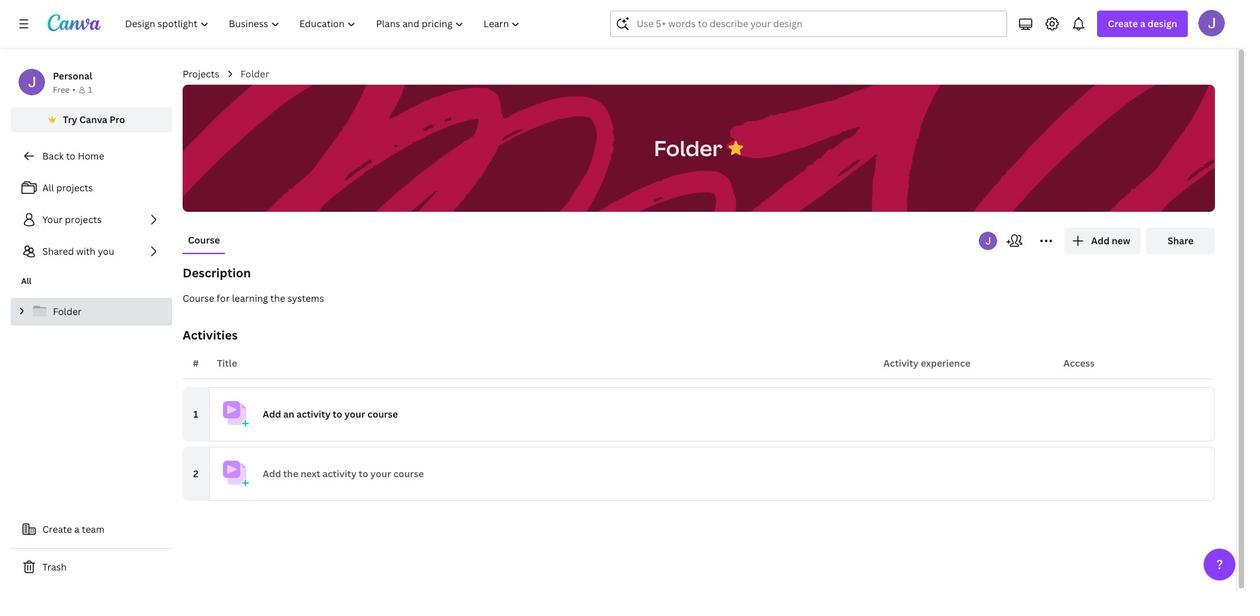 Task type: vqa. For each thing, say whether or not it's contained in the screenshot.
Home
yes



Task type: locate. For each thing, give the bounding box(es) containing it.
1 vertical spatial all
[[21, 275, 31, 287]]

trash
[[42, 561, 67, 573]]

to right the next
[[359, 467, 368, 480]]

folder link
[[241, 67, 269, 81], [11, 298, 172, 326]]

0 vertical spatial course
[[368, 408, 398, 420]]

all
[[42, 181, 54, 194], [21, 275, 31, 287]]

1 vertical spatial course
[[183, 292, 214, 305]]

1 horizontal spatial a
[[1141, 17, 1146, 30]]

shared with you link
[[11, 238, 172, 265]]

shared
[[42, 245, 74, 258]]

an
[[283, 408, 294, 420]]

course
[[368, 408, 398, 420], [393, 467, 424, 480]]

0 vertical spatial folder
[[241, 68, 269, 80]]

folder inside button
[[654, 133, 723, 162]]

folder link down the shared with you link
[[11, 298, 172, 326]]

with
[[76, 245, 96, 258]]

projects right your
[[65, 213, 102, 226]]

add new button
[[1065, 228, 1141, 254]]

1 vertical spatial the
[[283, 467, 298, 480]]

1 vertical spatial create
[[42, 523, 72, 536]]

0 vertical spatial all
[[42, 181, 54, 194]]

top level navigation element
[[117, 11, 532, 37]]

share
[[1168, 234, 1194, 247]]

0 vertical spatial create
[[1108, 17, 1138, 30]]

projects inside "link"
[[65, 213, 102, 226]]

projects
[[183, 68, 219, 80]]

folder link right projects link at the left
[[241, 67, 269, 81]]

all projects link
[[11, 175, 172, 201]]

create for create a design
[[1108, 17, 1138, 30]]

1 vertical spatial your
[[371, 467, 391, 480]]

0 vertical spatial course
[[188, 234, 220, 246]]

1 vertical spatial course
[[393, 467, 424, 480]]

course for learning the systems button
[[183, 291, 1215, 306]]

0 horizontal spatial a
[[74, 523, 80, 536]]

create a team button
[[11, 516, 172, 543]]

add new
[[1092, 234, 1131, 247]]

None search field
[[611, 11, 1008, 37]]

0 horizontal spatial folder
[[53, 305, 82, 318]]

the inside course for learning the systems button
[[270, 292, 285, 305]]

projects
[[56, 181, 93, 194], [65, 213, 102, 226]]

activity
[[884, 357, 919, 369]]

0 vertical spatial a
[[1141, 17, 1146, 30]]

2 vertical spatial add
[[263, 467, 281, 480]]

1 horizontal spatial to
[[333, 408, 342, 420]]

0 vertical spatial your
[[345, 408, 365, 420]]

create
[[1108, 17, 1138, 30], [42, 523, 72, 536]]

1 vertical spatial a
[[74, 523, 80, 536]]

new
[[1112, 234, 1131, 247]]

1 right •
[[88, 84, 92, 95]]

course up description
[[188, 234, 220, 246]]

add
[[1092, 234, 1110, 247], [263, 408, 281, 420], [263, 467, 281, 480]]

learning
[[232, 292, 268, 305]]

1 vertical spatial projects
[[65, 213, 102, 226]]

1 vertical spatial 1
[[194, 408, 198, 420]]

1 horizontal spatial all
[[42, 181, 54, 194]]

all inside list
[[42, 181, 54, 194]]

course for learning the systems
[[183, 292, 324, 305]]

create a design button
[[1098, 11, 1188, 37]]

back
[[42, 150, 64, 162]]

0 vertical spatial folder link
[[241, 67, 269, 81]]

a inside button
[[74, 523, 80, 536]]

to right back
[[66, 150, 75, 162]]

all projects
[[42, 181, 93, 194]]

to inside dropdown button
[[333, 408, 342, 420]]

a left team
[[74, 523, 80, 536]]

•
[[72, 84, 75, 95]]

course left for
[[183, 292, 214, 305]]

2 vertical spatial folder
[[53, 305, 82, 318]]

description
[[183, 265, 251, 281]]

add left new on the right of page
[[1092, 234, 1110, 247]]

1 vertical spatial activity
[[323, 467, 357, 480]]

2 horizontal spatial to
[[359, 467, 368, 480]]

course for course for learning the systems
[[183, 292, 214, 305]]

1 horizontal spatial create
[[1108, 17, 1138, 30]]

0 horizontal spatial to
[[66, 150, 75, 162]]

systems
[[288, 292, 324, 305]]

create left design
[[1108, 17, 1138, 30]]

2 horizontal spatial folder
[[654, 133, 723, 162]]

to
[[66, 150, 75, 162], [333, 408, 342, 420], [359, 467, 368, 480]]

your projects link
[[11, 207, 172, 233]]

a
[[1141, 17, 1146, 30], [74, 523, 80, 536]]

list
[[11, 175, 172, 265]]

1 vertical spatial to
[[333, 408, 342, 420]]

course
[[188, 234, 220, 246], [183, 292, 214, 305]]

1 horizontal spatial folder
[[241, 68, 269, 80]]

0 vertical spatial activity
[[297, 408, 331, 420]]

the right learning
[[270, 292, 285, 305]]

create left team
[[42, 523, 72, 536]]

activity
[[297, 408, 331, 420], [323, 467, 357, 480]]

projects link
[[183, 67, 219, 81]]

folder
[[241, 68, 269, 80], [654, 133, 723, 162], [53, 305, 82, 318]]

to right an
[[333, 408, 342, 420]]

activity right the next
[[323, 467, 357, 480]]

projects down back to home
[[56, 181, 93, 194]]

0 horizontal spatial your
[[345, 408, 365, 420]]

0 vertical spatial the
[[270, 292, 285, 305]]

home
[[78, 150, 104, 162]]

create inside dropdown button
[[1108, 17, 1138, 30]]

1
[[88, 84, 92, 95], [194, 408, 198, 420]]

1 down #
[[194, 408, 198, 420]]

try canva pro
[[63, 113, 125, 126]]

add left an
[[263, 408, 281, 420]]

activity experience
[[884, 357, 971, 369]]

0 vertical spatial projects
[[56, 181, 93, 194]]

shared with you
[[42, 245, 114, 258]]

share button
[[1147, 228, 1215, 254]]

a for team
[[74, 523, 80, 536]]

add left the next
[[263, 467, 281, 480]]

add for add the next activity to your course
[[263, 467, 281, 480]]

a inside dropdown button
[[1141, 17, 1146, 30]]

0 horizontal spatial all
[[21, 275, 31, 287]]

1 horizontal spatial folder link
[[241, 67, 269, 81]]

2
[[193, 467, 199, 480]]

1 vertical spatial add
[[263, 408, 281, 420]]

activity right an
[[297, 408, 331, 420]]

0 vertical spatial 1
[[88, 84, 92, 95]]

0 vertical spatial add
[[1092, 234, 1110, 247]]

2 vertical spatial to
[[359, 467, 368, 480]]

create inside button
[[42, 523, 72, 536]]

a left design
[[1141, 17, 1146, 30]]

jacob simon image
[[1199, 10, 1225, 36]]

0 horizontal spatial folder link
[[11, 298, 172, 326]]

the
[[270, 292, 285, 305], [283, 467, 298, 480]]

course inside dropdown button
[[368, 408, 398, 420]]

your
[[345, 408, 365, 420], [371, 467, 391, 480]]

list containing all projects
[[11, 175, 172, 265]]

0 horizontal spatial create
[[42, 523, 72, 536]]

create a design
[[1108, 17, 1178, 30]]

the left the next
[[283, 467, 298, 480]]

1 vertical spatial folder
[[654, 133, 723, 162]]



Task type: describe. For each thing, give the bounding box(es) containing it.
course for course
[[188, 234, 220, 246]]

add an activity to your course
[[263, 408, 398, 420]]

1 vertical spatial folder link
[[11, 298, 172, 326]]

projects for all projects
[[56, 181, 93, 194]]

projects for your projects
[[65, 213, 102, 226]]

course button
[[183, 228, 225, 253]]

folder for folder button on the right top of the page
[[654, 133, 723, 162]]

create a team
[[42, 523, 105, 536]]

trash link
[[11, 554, 172, 581]]

folder button
[[648, 127, 729, 169]]

canva
[[79, 113, 107, 126]]

add for add new
[[1092, 234, 1110, 247]]

folder for right folder link
[[241, 68, 269, 80]]

personal
[[53, 70, 92, 82]]

#
[[193, 357, 199, 369]]

your projects
[[42, 213, 102, 226]]

you
[[98, 245, 114, 258]]

1 horizontal spatial your
[[371, 467, 391, 480]]

design
[[1148, 17, 1178, 30]]

experience
[[921, 357, 971, 369]]

add for add an activity to your course
[[263, 408, 281, 420]]

1 horizontal spatial 1
[[194, 408, 198, 420]]

your
[[42, 213, 63, 226]]

add an activity to your course button
[[209, 387, 1215, 442]]

next
[[301, 467, 320, 480]]

free •
[[53, 84, 75, 95]]

activities
[[183, 327, 238, 343]]

access
[[1064, 357, 1095, 369]]

try canva pro button
[[11, 107, 172, 132]]

team
[[82, 523, 105, 536]]

title
[[217, 357, 237, 369]]

your inside dropdown button
[[345, 408, 365, 420]]

for
[[217, 292, 230, 305]]

all for all projects
[[42, 181, 54, 194]]

Search search field
[[637, 11, 981, 36]]

back to home link
[[11, 143, 172, 169]]

all for all
[[21, 275, 31, 287]]

pro
[[110, 113, 125, 126]]

add the next activity to your course
[[263, 467, 424, 480]]

a for design
[[1141, 17, 1146, 30]]

back to home
[[42, 150, 104, 162]]

try
[[63, 113, 77, 126]]

0 horizontal spatial 1
[[88, 84, 92, 95]]

free
[[53, 84, 70, 95]]

create for create a team
[[42, 523, 72, 536]]

0 vertical spatial to
[[66, 150, 75, 162]]

activity inside dropdown button
[[297, 408, 331, 420]]



